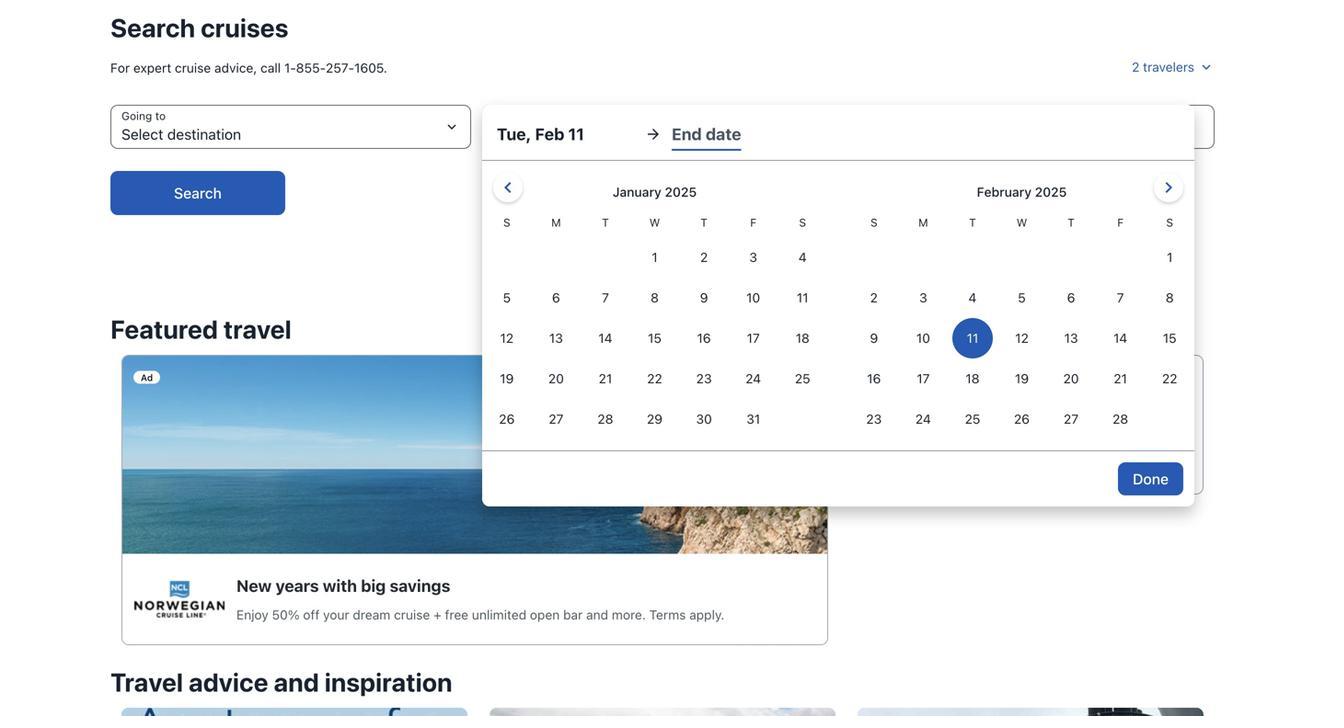 Task type: vqa. For each thing, say whether or not it's contained in the screenshot.
"search" button
yes



Task type: locate. For each thing, give the bounding box(es) containing it.
amazing
[[992, 424, 1035, 437]]

previous month image
[[497, 177, 519, 199]]

2 m from the left
[[919, 216, 928, 229]]

search button
[[110, 171, 285, 215]]

0 horizontal spatial f
[[750, 216, 757, 229]]

featured travel
[[110, 314, 292, 345]]

to
[[1131, 424, 1142, 437]]

and right advice
[[274, 668, 319, 698]]

s
[[503, 216, 510, 229], [799, 216, 806, 229], [871, 216, 878, 229], [1166, 216, 1173, 229]]

2 w from the left
[[1017, 216, 1027, 229]]

1 horizontal spatial 2025
[[1035, 185, 1067, 200]]

2 f from the left
[[1117, 216, 1124, 229]]

3 s from the left
[[871, 216, 878, 229]]

0 horizontal spatial 2025
[[665, 185, 697, 200]]

find
[[966, 424, 989, 437]]

search
[[110, 12, 195, 43], [174, 185, 222, 202]]

on right deals in the bottom right of the page
[[1069, 424, 1082, 437]]

february
[[977, 185, 1032, 200]]

tue,
[[497, 124, 531, 144]]

1 horizontal spatial w
[[1017, 216, 1027, 229]]

1 horizontal spatial f
[[1117, 216, 1124, 229]]

0 horizontal spatial 11
[[552, 126, 565, 143]]

1 m from the left
[[551, 216, 561, 229]]

f
[[750, 216, 757, 229], [1117, 216, 1124, 229]]

0 horizontal spatial w
[[649, 216, 660, 229]]

2025
[[665, 185, 697, 200], [1035, 185, 1067, 200]]

travel
[[223, 314, 292, 345]]

set
[[966, 398, 990, 416]]

f for january 2025
[[750, 216, 757, 229]]

search inside button
[[174, 185, 222, 202]]

1 horizontal spatial m
[[919, 216, 928, 229]]

and
[[1060, 439, 1080, 452], [274, 668, 319, 698]]

11 right feb 11
[[568, 124, 584, 144]]

2 travelers button
[[1132, 52, 1215, 85]]

on
[[1022, 398, 1040, 416], [1069, 424, 1082, 437]]

and down deals in the bottom right of the page
[[1060, 439, 1080, 452]]

w
[[649, 216, 660, 229], [1017, 216, 1027, 229]]

11 right tue,
[[552, 126, 565, 143]]

1 2025 from the left
[[665, 185, 697, 200]]

expert
[[133, 60, 171, 75]]

end
[[672, 124, 702, 144]]

travel advice and inspiration
[[110, 668, 452, 698]]

257-
[[326, 60, 354, 75]]

1 s from the left
[[503, 216, 510, 229]]

0 horizontal spatial and
[[274, 668, 319, 698]]

1 w from the left
[[649, 216, 660, 229]]

january
[[613, 185, 662, 200]]

1 horizontal spatial and
[[1060, 439, 1080, 452]]

featured travel region
[[99, 304, 1226, 657]]

w down january 2025 at the top of page
[[649, 216, 660, 229]]

1 f from the left
[[750, 216, 757, 229]]

feb
[[535, 124, 564, 144], [523, 126, 548, 143]]

search for search cruises
[[110, 12, 195, 43]]

w for february
[[1017, 216, 1027, 229]]

done button
[[1118, 463, 1184, 496]]

for
[[110, 60, 130, 75]]

0 vertical spatial search
[[110, 12, 195, 43]]

4 s from the left
[[1166, 216, 1173, 229]]

1 horizontal spatial 11
[[568, 124, 584, 144]]

11
[[568, 124, 584, 144], [552, 126, 565, 143]]

done
[[1133, 471, 1169, 488]]

call
[[261, 60, 281, 75]]

2025 right january
[[665, 185, 697, 200]]

t
[[602, 216, 609, 229], [701, 216, 708, 229], [969, 216, 976, 229], [1068, 216, 1075, 229]]

1 vertical spatial and
[[274, 668, 319, 698]]

featured
[[110, 314, 218, 345]]

2 s from the left
[[799, 216, 806, 229]]

tue, feb 11
[[497, 124, 584, 144]]

1 t from the left
[[602, 216, 609, 229]]

mexico
[[1020, 439, 1057, 452]]

search for search
[[174, 185, 222, 202]]

0 vertical spatial and
[[1060, 439, 1080, 452]]

the
[[1145, 424, 1162, 437]]

1 vertical spatial search
[[174, 185, 222, 202]]

w for january
[[649, 216, 660, 229]]

end date button
[[672, 118, 741, 151]]

m for january 2025
[[551, 216, 561, 229]]

february 2025
[[977, 185, 1067, 200]]

m
[[551, 216, 561, 229], [919, 216, 928, 229]]

2 2025 from the left
[[1035, 185, 1067, 200]]

0 vertical spatial on
[[1022, 398, 1040, 416]]

w down february 2025
[[1017, 216, 1027, 229]]

1 vertical spatial on
[[1069, 424, 1082, 437]]

2025 for january 2025
[[665, 185, 697, 200]]

on left a
[[1022, 398, 1040, 416]]

inspiration
[[325, 668, 452, 698]]

next month image
[[1158, 177, 1180, 199]]

2025 right "february"
[[1035, 185, 1067, 200]]

tue, feb 11 button
[[497, 118, 635, 151]]

0 horizontal spatial m
[[551, 216, 561, 229]]

deals
[[1039, 424, 1066, 437]]



Task type: describe. For each thing, give the bounding box(es) containing it.
feb 11
[[523, 126, 565, 143]]

date
[[706, 124, 741, 144]]

1605.
[[354, 60, 387, 75]]

cruise
[[175, 60, 211, 75]]

feb 11 button
[[482, 105, 843, 149]]

beyond.
[[1083, 439, 1124, 452]]

for expert cruise advice, call 1-855-257-1605.
[[110, 60, 387, 75]]

1 horizontal spatial on
[[1069, 424, 1082, 437]]

2 travelers
[[1132, 59, 1195, 75]]

sail
[[994, 398, 1018, 416]]

voyages
[[1085, 424, 1128, 437]]

advice,
[[214, 60, 257, 75]]

3 t from the left
[[969, 216, 976, 229]]

1-
[[284, 60, 296, 75]]

advice
[[189, 668, 268, 698]]

travel
[[110, 668, 183, 698]]

2
[[1132, 59, 1140, 75]]

cruises
[[201, 12, 288, 43]]

855-
[[296, 60, 326, 75]]

medium image
[[1198, 59, 1215, 75]]

2025 for february 2025
[[1035, 185, 1067, 200]]

january 2025
[[613, 185, 697, 200]]

a
[[1043, 398, 1052, 416]]

bahamas,
[[966, 439, 1017, 452]]

travelers
[[1143, 59, 1195, 75]]

m for february 2025
[[919, 216, 928, 229]]

and inside "region"
[[274, 668, 319, 698]]

search cruises
[[110, 12, 288, 43]]

f for february 2025
[[1117, 216, 1124, 229]]

2 t from the left
[[701, 216, 708, 229]]

0 horizontal spatial on
[[1022, 398, 1040, 416]]

set sail on a whim find amazing deals on voyages to the bahamas, mexico and beyond.
[[966, 398, 1162, 452]]

4 t from the left
[[1068, 216, 1075, 229]]

and inside the "set sail on a whim find amazing deals on voyages to the bahamas, mexico and beyond."
[[1060, 439, 1080, 452]]

travel advice and inspiration region
[[99, 657, 1226, 717]]

end date
[[672, 124, 741, 144]]

whim
[[1055, 398, 1094, 416]]



